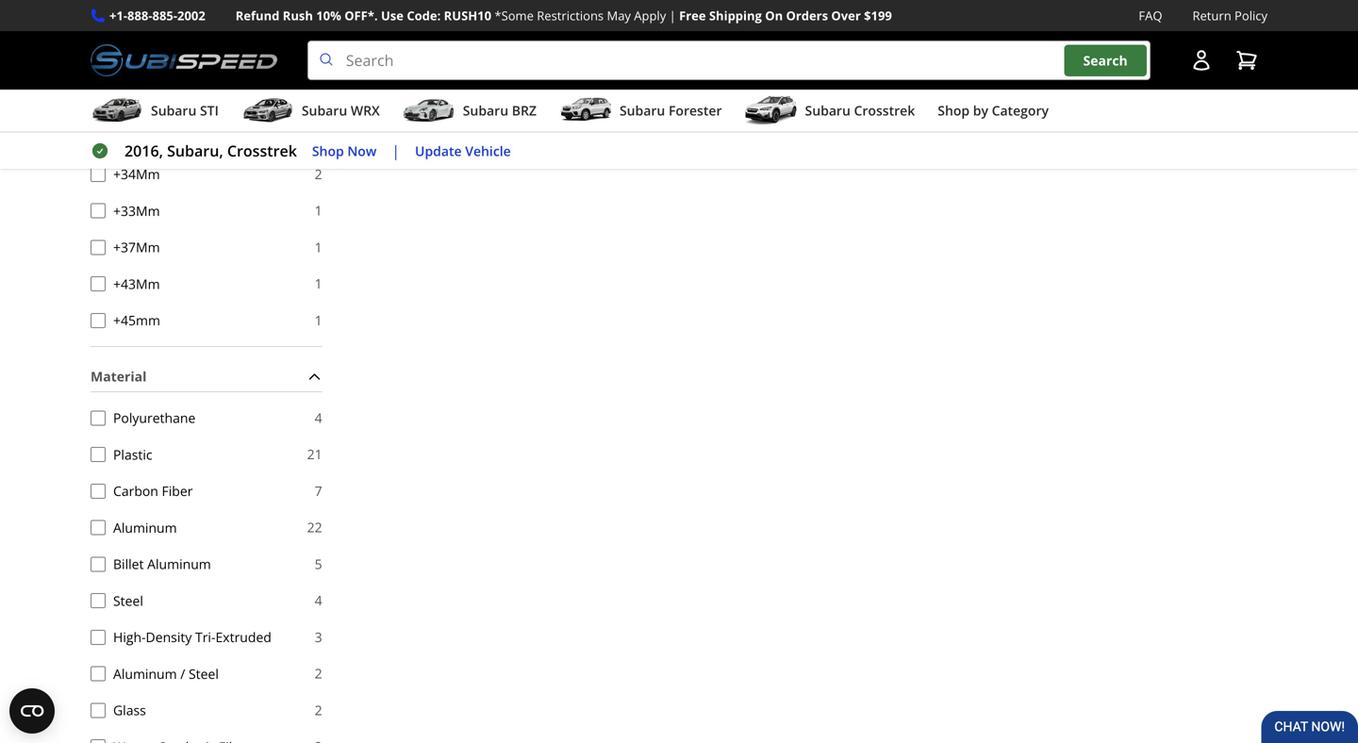 Task type: vqa. For each thing, say whether or not it's contained in the screenshot.
the rightmost Steel
yes



Task type: locate. For each thing, give the bounding box(es) containing it.
2 subaru from the left
[[302, 102, 347, 119]]

density
[[146, 628, 192, 646]]

aluminum for aluminum
[[113, 519, 177, 537]]

1 vertical spatial shop
[[312, 142, 344, 160]]

1 vertical spatial crosstrek
[[227, 141, 297, 161]]

|
[[669, 7, 676, 24], [392, 141, 400, 161]]

1 4 from the top
[[315, 409, 322, 427]]

material button
[[91, 362, 322, 391]]

fiber
[[162, 482, 193, 500]]

carbon
[[113, 482, 158, 500]]

shop by category button
[[938, 94, 1049, 131]]

2 2 from the top
[[315, 665, 322, 683]]

+45mm
[[113, 92, 160, 110]]

material
[[91, 368, 147, 386]]

billet aluminum
[[113, 555, 211, 573]]

shop left now
[[312, 142, 344, 160]]

a subaru crosstrek thumbnail image image
[[745, 96, 798, 125]]

policy
[[1235, 7, 1268, 24]]

subaru brz button
[[403, 94, 537, 131]]

2 4 from the top
[[315, 592, 322, 610]]

4 up 21
[[315, 409, 322, 427]]

subispeed logo image
[[91, 41, 277, 80]]

22
[[307, 519, 322, 536]]

7
[[315, 482, 322, 500]]

shop inside dropdown button
[[938, 102, 970, 119]]

aluminum down carbon fiber
[[113, 519, 177, 537]]

4 for polyurethane
[[315, 409, 322, 427]]

crosstrek inside dropdown button
[[854, 102, 915, 119]]

subaru sti
[[151, 102, 219, 119]]

rush10
[[444, 7, 492, 24]]

search input field
[[307, 41, 1151, 80]]

+1-888-885-2002 link
[[109, 6, 205, 26]]

4 1 from the top
[[315, 311, 322, 329]]

4 for steel
[[315, 592, 322, 610]]

+34mm
[[113, 165, 160, 183]]

1
[[315, 202, 322, 219], [315, 238, 322, 256], [315, 275, 322, 293], [315, 311, 322, 329]]

shop for shop now
[[312, 142, 344, 160]]

1 horizontal spatial |
[[669, 7, 676, 24]]

4 subaru from the left
[[620, 102, 665, 119]]

+35Mm button
[[91, 57, 106, 72]]

aluminum right the billet
[[147, 555, 211, 573]]

steel right the steel button on the left of the page
[[113, 592, 143, 610]]

0 vertical spatial crosstrek
[[854, 102, 915, 119]]

3 subaru from the left
[[463, 102, 509, 119]]

category
[[992, 102, 1049, 119]]

0 horizontal spatial shop
[[312, 142, 344, 160]]

subaru left the brz
[[463, 102, 509, 119]]

1 1 from the top
[[315, 202, 322, 219]]

a subaru wrx thumbnail image image
[[241, 96, 294, 125]]

$199
[[864, 7, 892, 24]]

1 horizontal spatial shop
[[938, 102, 970, 119]]

2 1 from the top
[[315, 238, 322, 256]]

1 vertical spatial 2
[[315, 665, 322, 683]]

high-
[[113, 628, 146, 646]]

4 up 3
[[315, 592, 322, 610]]

1 2 from the top
[[315, 165, 322, 183]]

+45mm button
[[91, 313, 106, 328]]

tri-
[[195, 628, 216, 646]]

3 2 from the top
[[315, 701, 322, 719]]

faq link
[[1139, 6, 1163, 26]]

1 for +45mm
[[315, 311, 322, 329]]

Aluminum button
[[91, 520, 106, 535]]

2 vertical spatial aluminum
[[113, 665, 177, 683]]

update vehicle
[[415, 142, 511, 160]]

subaru up 6
[[302, 102, 347, 119]]

0 vertical spatial 2
[[315, 165, 322, 183]]

refund rush 10% off*. use code: rush10 *some restrictions may apply | free shipping on orders over $199
[[236, 7, 892, 24]]

1 horizontal spatial steel
[[189, 665, 219, 683]]

| left free
[[669, 7, 676, 24]]

0 horizontal spatial steel
[[113, 592, 143, 610]]

subaru wrx button
[[241, 94, 380, 131]]

button image
[[1191, 49, 1213, 72]]

subaru for subaru forester
[[620, 102, 665, 119]]

0 vertical spatial aluminum
[[113, 519, 177, 537]]

0 vertical spatial shop
[[938, 102, 970, 119]]

1 subaru from the left
[[151, 102, 197, 119]]

aluminum left '/'
[[113, 665, 177, 683]]

+43Mm button
[[91, 276, 106, 292]]

off*.
[[345, 7, 378, 24]]

shop for shop by category
[[938, 102, 970, 119]]

+40mm
[[113, 129, 160, 146]]

restrictions
[[537, 7, 604, 24]]

subaru
[[151, 102, 197, 119], [302, 102, 347, 119], [463, 102, 509, 119], [620, 102, 665, 119], [805, 102, 851, 119]]

Aluminum / Steel button
[[91, 667, 106, 682]]

crosstrek
[[854, 102, 915, 119], [227, 141, 297, 161]]

subaru left sti
[[151, 102, 197, 119]]

search
[[1084, 51, 1128, 69]]

+33mm
[[113, 202, 160, 220]]

3 1 from the top
[[315, 275, 322, 293]]

subaru sti button
[[91, 94, 219, 131]]

1 for +37mm
[[315, 238, 322, 256]]

+1-888-885-2002
[[109, 7, 205, 24]]

+35mm
[[113, 55, 160, 73]]

aluminum
[[113, 519, 177, 537], [147, 555, 211, 573], [113, 665, 177, 683]]

subaru left forester
[[620, 102, 665, 119]]

1 horizontal spatial crosstrek
[[854, 102, 915, 119]]

shop left by
[[938, 102, 970, 119]]

shop
[[938, 102, 970, 119], [312, 142, 344, 160]]

0 vertical spatial 4
[[315, 409, 322, 427]]

aluminum / steel
[[113, 665, 219, 683]]

1 vertical spatial steel
[[189, 665, 219, 683]]

2 vertical spatial 2
[[315, 701, 322, 719]]

Glass button
[[91, 703, 106, 718]]

shop now
[[312, 142, 377, 160]]

refund
[[236, 7, 280, 24]]

shop now link
[[312, 140, 377, 162]]

steel right '/'
[[189, 665, 219, 683]]

| right now
[[392, 141, 400, 161]]

5 subaru from the left
[[805, 102, 851, 119]]

+38mm
[[113, 19, 160, 37]]

2 for glass
[[315, 701, 322, 719]]

Carbon Fiber button
[[91, 484, 106, 499]]

1 vertical spatial 4
[[315, 592, 322, 610]]

forester
[[669, 102, 722, 119]]

0 horizontal spatial crosstrek
[[227, 141, 297, 161]]

1 for +33mm
[[315, 202, 322, 219]]

subaru inside dropdown button
[[463, 102, 509, 119]]

888-
[[127, 7, 152, 24]]

polyurethane
[[113, 409, 196, 427]]

a subaru forester thumbnail image image
[[559, 96, 612, 125]]

0 horizontal spatial |
[[392, 141, 400, 161]]

885-
[[152, 7, 177, 24]]

4
[[315, 409, 322, 427], [315, 592, 322, 610]]

Woven Synthetic Fiber button
[[91, 740, 106, 743]]

2
[[315, 165, 322, 183], [315, 665, 322, 683], [315, 701, 322, 719]]

subaru right 'a subaru crosstrek thumbnail image'
[[805, 102, 851, 119]]

steel
[[113, 592, 143, 610], [189, 665, 219, 683]]

faq
[[1139, 7, 1163, 24]]

subaru forester button
[[559, 94, 722, 131]]

6
[[315, 128, 322, 146]]



Task type: describe. For each thing, give the bounding box(es) containing it.
billet
[[113, 555, 144, 573]]

subaru for subaru brz
[[463, 102, 509, 119]]

update
[[415, 142, 462, 160]]

subaru brz
[[463, 102, 537, 119]]

return policy link
[[1193, 6, 1268, 26]]

Steel button
[[91, 593, 106, 608]]

may
[[607, 7, 631, 24]]

over
[[832, 7, 861, 24]]

2 for +34mm
[[315, 165, 322, 183]]

high-density tri-extruded
[[113, 628, 272, 646]]

use
[[381, 7, 404, 24]]

+37Mm button
[[91, 240, 106, 255]]

plastic
[[113, 446, 152, 463]]

subaru crosstrek button
[[745, 94, 915, 131]]

free
[[679, 7, 706, 24]]

+33Mm button
[[91, 203, 106, 218]]

subaru for subaru sti
[[151, 102, 197, 119]]

brz
[[512, 102, 537, 119]]

rush
[[283, 7, 313, 24]]

14
[[307, 55, 322, 73]]

+37mm
[[113, 238, 160, 256]]

subaru for subaru wrx
[[302, 102, 347, 119]]

subaru wrx
[[302, 102, 380, 119]]

subaru crosstrek
[[805, 102, 915, 119]]

return policy
[[1193, 7, 1268, 24]]

carbon fiber
[[113, 482, 193, 500]]

wrx
[[351, 102, 380, 119]]

now
[[347, 142, 377, 160]]

subaru for subaru crosstrek
[[805, 102, 851, 119]]

update vehicle button
[[415, 140, 511, 162]]

vehicle
[[465, 142, 511, 160]]

19
[[307, 19, 322, 37]]

return
[[1193, 7, 1232, 24]]

code:
[[407, 7, 441, 24]]

*some
[[495, 7, 534, 24]]

2016,
[[125, 141, 163, 161]]

sti
[[200, 102, 219, 119]]

on
[[765, 7, 783, 24]]

0 vertical spatial steel
[[113, 592, 143, 610]]

+38Mm button
[[91, 21, 106, 36]]

12
[[307, 92, 322, 110]]

aluminum for aluminum / steel
[[113, 665, 177, 683]]

2002
[[177, 7, 205, 24]]

2 for aluminum / steel
[[315, 665, 322, 683]]

open widget image
[[9, 689, 55, 734]]

1 for +43mm
[[315, 275, 322, 293]]

extruded
[[216, 628, 272, 646]]

apply
[[634, 7, 666, 24]]

3
[[315, 628, 322, 646]]

+45Mm button
[[91, 94, 106, 109]]

search button
[[1065, 45, 1147, 76]]

glass
[[113, 701, 146, 719]]

2016, subaru, crosstrek
[[125, 141, 297, 161]]

a subaru sti thumbnail image image
[[91, 96, 143, 125]]

by
[[973, 102, 989, 119]]

1 vertical spatial |
[[392, 141, 400, 161]]

High-Density Tri-Extruded button
[[91, 630, 106, 645]]

0 vertical spatial |
[[669, 7, 676, 24]]

1 vertical spatial aluminum
[[147, 555, 211, 573]]

Plastic button
[[91, 447, 106, 462]]

+34Mm button
[[91, 167, 106, 182]]

Polyurethane button
[[91, 411, 106, 426]]

+1-
[[109, 7, 127, 24]]

+40Mm button
[[91, 130, 106, 145]]

shop by category
[[938, 102, 1049, 119]]

+45mm
[[113, 311, 160, 329]]

orders
[[786, 7, 828, 24]]

/
[[180, 665, 185, 683]]

subaru,
[[167, 141, 223, 161]]

subaru forester
[[620, 102, 722, 119]]

Billet Aluminum button
[[91, 557, 106, 572]]

shipping
[[709, 7, 762, 24]]

10%
[[316, 7, 341, 24]]

5
[[315, 555, 322, 573]]

a subaru brz thumbnail image image
[[403, 96, 455, 125]]

21
[[307, 445, 322, 463]]

+43mm
[[113, 275, 160, 293]]



